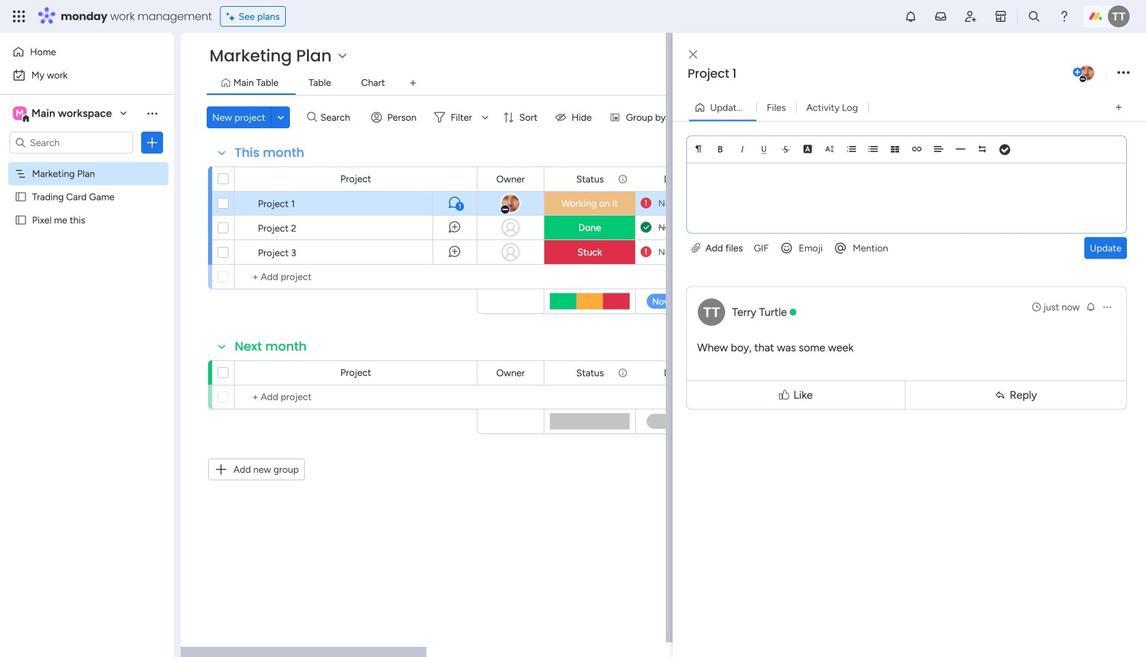 Task type: describe. For each thing, give the bounding box(es) containing it.
size image
[[825, 144, 835, 154]]

monday marketplace image
[[995, 10, 1008, 23]]

2 vertical spatial option
[[0, 161, 174, 164]]

table image
[[891, 144, 900, 154]]

workspace selection element
[[13, 105, 114, 123]]

1 vertical spatial option
[[8, 64, 166, 86]]

&bull; bullets image
[[869, 144, 879, 154]]

rtl ltr image
[[978, 144, 988, 154]]

invite members image
[[965, 10, 978, 23]]

format image
[[694, 144, 704, 154]]

1 public board image from the top
[[14, 190, 27, 203]]

1 vertical spatial options image
[[1102, 302, 1113, 313]]

checklist image
[[1000, 145, 1011, 154]]

search everything image
[[1028, 10, 1042, 23]]

2 v2 overdue deadline image from the top
[[641, 246, 652, 259]]

v2 search image
[[307, 110, 317, 125]]

workspace options image
[[145, 106, 159, 120]]

0 vertical spatial option
[[8, 41, 166, 63]]

dapulse addbtn image
[[1074, 68, 1083, 77]]

2 column information image from the top
[[618, 368, 629, 378]]

link image
[[913, 144, 922, 154]]

dapulse attachment image
[[692, 242, 701, 254]]

1 v2 overdue deadline image from the top
[[641, 197, 652, 210]]

v2 done deadline image
[[641, 221, 652, 234]]

line image
[[956, 144, 966, 154]]

dapulse drag 2 image
[[675, 330, 679, 345]]

0 vertical spatial add view image
[[410, 78, 416, 88]]

bold image
[[716, 144, 726, 154]]

reminder image
[[1086, 301, 1097, 312]]



Task type: vqa. For each thing, say whether or not it's contained in the screenshot.
Public board icon
yes



Task type: locate. For each thing, give the bounding box(es) containing it.
options image right dapulse addbtn icon
[[1118, 64, 1130, 82]]

public board image
[[14, 190, 27, 203], [14, 214, 27, 227]]

see plans image
[[226, 9, 239, 24]]

v2 overdue deadline image up v2 done deadline icon
[[641, 197, 652, 210]]

options image right the reminder 'icon'
[[1102, 302, 1113, 313]]

arrow down image
[[477, 109, 494, 126]]

Search field
[[317, 108, 358, 127]]

add view image
[[410, 78, 416, 88], [1117, 103, 1122, 112]]

align image
[[934, 144, 944, 154]]

close image
[[689, 50, 698, 60]]

0 horizontal spatial add view image
[[410, 78, 416, 88]]

italic image
[[738, 144, 747, 154]]

strikethrough image
[[782, 144, 791, 154]]

Search in workspace field
[[29, 135, 114, 151]]

options image
[[1118, 64, 1130, 82], [1102, 302, 1113, 313]]

text color image
[[803, 144, 813, 154]]

None field
[[685, 65, 1071, 83], [231, 144, 308, 162], [493, 172, 529, 187], [573, 172, 608, 187], [661, 172, 706, 187], [231, 338, 310, 356], [493, 366, 529, 381], [573, 366, 608, 381], [661, 366, 706, 381], [685, 65, 1071, 83], [231, 144, 308, 162], [493, 172, 529, 187], [573, 172, 608, 187], [661, 172, 706, 187], [231, 338, 310, 356], [493, 366, 529, 381], [573, 366, 608, 381], [661, 366, 706, 381]]

notifications image
[[904, 10, 918, 23]]

options image
[[145, 136, 159, 149]]

1 horizontal spatial options image
[[1118, 64, 1130, 82]]

option
[[8, 41, 166, 63], [8, 64, 166, 86], [0, 161, 174, 164]]

1 column information image from the top
[[618, 174, 629, 185]]

v2 overdue deadline image
[[641, 197, 652, 210], [641, 246, 652, 259]]

tab list
[[207, 72, 1119, 95]]

angle down image
[[278, 112, 284, 123]]

1 vertical spatial add view image
[[1117, 103, 1122, 112]]

1. numbers image
[[847, 144, 857, 154]]

1 vertical spatial public board image
[[14, 214, 27, 227]]

v2 overdue deadline image down v2 done deadline icon
[[641, 246, 652, 259]]

2 public board image from the top
[[14, 214, 27, 227]]

0 vertical spatial options image
[[1118, 64, 1130, 82]]

help image
[[1058, 10, 1072, 23]]

1 horizontal spatial add view image
[[1117, 103, 1122, 112]]

terry turtle image
[[1109, 5, 1130, 27]]

1 vertical spatial v2 overdue deadline image
[[641, 246, 652, 259]]

0 horizontal spatial options image
[[1102, 302, 1113, 313]]

tab
[[402, 72, 424, 94]]

underline image
[[760, 144, 769, 154]]

list box
[[0, 159, 174, 416]]

0 vertical spatial column information image
[[618, 174, 629, 185]]

0 vertical spatial public board image
[[14, 190, 27, 203]]

1 vertical spatial column information image
[[618, 368, 629, 378]]

select product image
[[12, 10, 26, 23]]

column information image
[[618, 174, 629, 185], [618, 368, 629, 378]]

0 vertical spatial v2 overdue deadline image
[[641, 197, 652, 210]]

update feed image
[[934, 10, 948, 23]]

workspace image
[[13, 106, 27, 121]]



